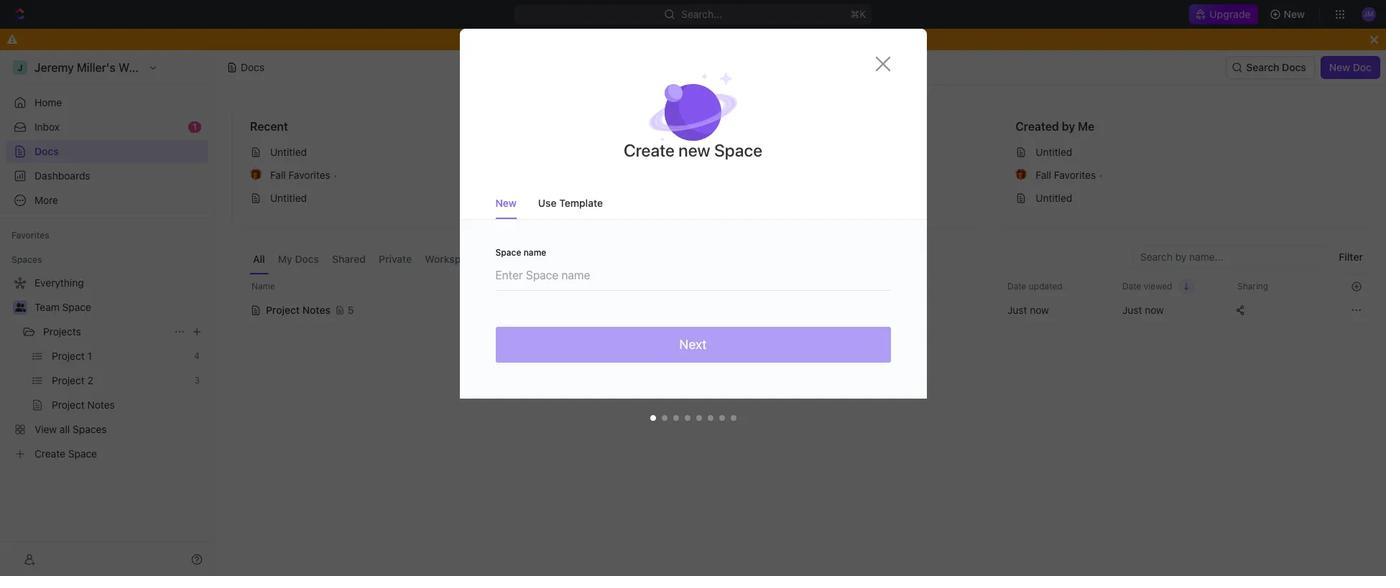 Task type: describe. For each thing, give the bounding box(es) containing it.
tab list containing all
[[249, 246, 593, 274]]

shared button
[[328, 246, 369, 274]]

home
[[34, 96, 62, 108]]

sidebar navigation
[[0, 50, 215, 576]]

1 just now from the left
[[1007, 304, 1049, 316]]

enable
[[764, 33, 796, 45]]

shared
[[332, 253, 366, 265]]

my docs button
[[274, 246, 323, 274]]

tree inside the sidebar navigation
[[6, 272, 208, 466]]

dashboards link
[[6, 165, 208, 188]]

workspace button
[[421, 246, 481, 274]]

project inside row
[[266, 304, 300, 316]]

team space link
[[34, 296, 206, 319]]

fall for created by me
[[1036, 169, 1051, 181]]

docs inside the sidebar navigation
[[34, 145, 59, 157]]

private
[[379, 253, 412, 265]]

0 horizontal spatial notes
[[302, 304, 330, 316]]

next
[[679, 337, 707, 352]]

new button
[[1264, 3, 1313, 26]]

1
[[193, 121, 197, 132]]

recent
[[250, 120, 288, 133]]

fall favorites • for created by me
[[1036, 169, 1103, 181]]

want
[[576, 33, 599, 45]]

name
[[524, 247, 546, 258]]

space name
[[495, 247, 546, 258]]

name
[[251, 281, 275, 291]]

1 vertical spatial space
[[495, 247, 521, 258]]

date updated
[[1007, 281, 1062, 291]]

location
[[697, 281, 732, 291]]

2 now from the left
[[1145, 304, 1164, 316]]

date viewed
[[1122, 281, 1172, 291]]

inbox
[[34, 121, 60, 133]]

home link
[[6, 91, 208, 114]]

🎁 for created by me
[[1016, 170, 1027, 180]]

create new space dialog
[[460, 29, 927, 435]]

5
[[348, 304, 354, 316]]

spaces
[[11, 254, 42, 265]]

to
[[602, 33, 612, 45]]

do you want to enable browser notifications? enable hide this
[[541, 33, 845, 45]]

dashboards
[[34, 170, 90, 182]]

use
[[538, 197, 557, 209]]

date for date viewed
[[1122, 281, 1141, 291]]

• for created by me
[[1099, 169, 1103, 181]]

enable
[[614, 33, 646, 45]]

assigned
[[491, 253, 535, 265]]

• for recent
[[333, 169, 338, 181]]

search docs button
[[1226, 56, 1315, 79]]

my
[[278, 253, 292, 265]]

Search by name... text field
[[1140, 246, 1322, 268]]

all
[[253, 253, 265, 265]]

browser
[[649, 33, 687, 45]]

workspace
[[425, 253, 478, 265]]

2 just from the left
[[1122, 304, 1142, 316]]

tags
[[841, 281, 860, 291]]

new for new "button"
[[1284, 8, 1305, 20]]

date updated button
[[999, 275, 1071, 297]]

table containing project notes
[[232, 274, 1369, 325]]

2 horizontal spatial space
[[714, 140, 762, 160]]

⌘k
[[850, 8, 866, 20]]

fall favorites • for recent
[[270, 169, 338, 181]]

upgrade link
[[1189, 4, 1258, 24]]

next button
[[495, 327, 891, 363]]



Task type: vqa. For each thing, say whether or not it's contained in the screenshot.
tree on the left of the page in the Sidebar Navigation
no



Task type: locate. For each thing, give the bounding box(es) containing it.
cell
[[232, 297, 248, 323], [688, 297, 832, 323]]

1 vertical spatial project
[[266, 304, 300, 316]]

all button
[[249, 246, 269, 274]]

archived button
[[544, 246, 593, 274]]

1 🎁 from the left
[[250, 170, 262, 180]]

Enter Space na﻿me text field
[[495, 257, 891, 290]]

untitled
[[270, 146, 307, 158], [1036, 146, 1072, 158], [270, 192, 307, 204], [1036, 192, 1072, 204]]

viewed
[[1144, 281, 1172, 291]]

space
[[714, 140, 762, 160], [495, 247, 521, 258], [62, 301, 91, 313]]

new
[[678, 140, 710, 160]]

space inside team space 'link'
[[62, 301, 91, 313]]

sharing
[[1237, 281, 1268, 291]]

🎁 down recent
[[250, 170, 262, 180]]

1 vertical spatial new
[[1329, 61, 1350, 73]]

template
[[559, 197, 603, 209]]

2 fall favorites • from the left
[[1036, 169, 1103, 181]]

row containing project notes
[[232, 296, 1369, 325]]

2 just now from the left
[[1122, 304, 1164, 316]]

1 row from the top
[[232, 274, 1369, 298]]

1 horizontal spatial •
[[1099, 169, 1103, 181]]

1 fall favorites • from the left
[[270, 169, 338, 181]]

0 vertical spatial project notes
[[653, 146, 716, 158]]

now
[[1030, 304, 1049, 316], [1145, 304, 1164, 316]]

tab list
[[249, 246, 593, 274]]

you
[[557, 33, 574, 45]]

new for doc
[[1329, 61, 1350, 73]]

new left doc
[[1329, 61, 1350, 73]]

date inside date viewed button
[[1122, 281, 1141, 291]]

now down date viewed button
[[1145, 304, 1164, 316]]

hide
[[803, 33, 825, 45]]

new left use
[[495, 197, 517, 209]]

0 horizontal spatial just
[[1007, 304, 1027, 316]]

user group image
[[15, 303, 26, 312]]

column header
[[232, 274, 248, 298]]

1 horizontal spatial fall favorites •
[[1036, 169, 1103, 181]]

archived
[[547, 253, 590, 265]]

1 horizontal spatial just now
[[1122, 304, 1164, 316]]

new inside "button"
[[1284, 8, 1305, 20]]

new inside button
[[1329, 61, 1350, 73]]

just now down the date viewed
[[1122, 304, 1164, 316]]

2 row from the top
[[232, 296, 1369, 325]]

1 cell from the left
[[232, 297, 248, 323]]

by
[[1062, 120, 1075, 133]]

1 fall from the left
[[270, 169, 286, 181]]

1 just from the left
[[1007, 304, 1027, 316]]

just now down date updated button
[[1007, 304, 1049, 316]]

just now
[[1007, 304, 1049, 316], [1122, 304, 1164, 316]]

favorites
[[633, 120, 682, 133], [289, 169, 330, 181], [1054, 169, 1096, 181], [11, 230, 49, 241]]

updated
[[1029, 281, 1062, 291]]

project notes
[[653, 146, 716, 158], [266, 304, 330, 316]]

untitled link
[[244, 141, 591, 164], [1010, 141, 1357, 164], [244, 187, 591, 210], [1010, 187, 1357, 210]]

1 horizontal spatial project notes
[[653, 146, 716, 158]]

search
[[1246, 61, 1279, 73]]

search...
[[681, 8, 722, 20]]

space right new
[[714, 140, 762, 160]]

1 horizontal spatial just
[[1122, 304, 1142, 316]]

this
[[828, 33, 845, 45]]

created
[[1016, 120, 1059, 133]]

2 fall from the left
[[1036, 169, 1051, 181]]

table
[[232, 274, 1369, 325]]

2 🎁 from the left
[[1016, 170, 1027, 180]]

team space
[[34, 301, 91, 313]]

tree containing team space
[[6, 272, 208, 466]]

1 horizontal spatial notes
[[688, 146, 716, 158]]

0 horizontal spatial 🎁
[[250, 170, 262, 180]]

just down the date viewed
[[1122, 304, 1142, 316]]

1 vertical spatial project notes
[[266, 304, 330, 316]]

0 horizontal spatial fall
[[270, 169, 286, 181]]

0 horizontal spatial just now
[[1007, 304, 1049, 316]]

1 now from the left
[[1030, 304, 1049, 316]]

fall for recent
[[270, 169, 286, 181]]

docs down 'inbox'
[[34, 145, 59, 157]]

1 date from the left
[[1007, 281, 1026, 291]]

just down date updated button
[[1007, 304, 1027, 316]]

docs link
[[6, 140, 208, 163]]

date
[[1007, 281, 1026, 291], [1122, 281, 1141, 291]]

just
[[1007, 304, 1027, 316], [1122, 304, 1142, 316]]

docs right my
[[295, 253, 319, 265]]

1 horizontal spatial date
[[1122, 281, 1141, 291]]

1 horizontal spatial project
[[653, 146, 686, 158]]

new
[[1284, 8, 1305, 20], [1329, 61, 1350, 73], [495, 197, 517, 209]]

0 horizontal spatial date
[[1007, 281, 1026, 291]]

notes right "create" on the left top of page
[[688, 146, 716, 158]]

2 horizontal spatial new
[[1329, 61, 1350, 73]]

use template
[[538, 197, 603, 209]]

1 horizontal spatial space
[[495, 247, 521, 258]]

2 vertical spatial space
[[62, 301, 91, 313]]

0 horizontal spatial project
[[266, 304, 300, 316]]

my docs
[[278, 253, 319, 265]]

docs up recent
[[241, 61, 264, 73]]

created by me
[[1016, 120, 1095, 133]]

0 horizontal spatial fall favorites •
[[270, 169, 338, 181]]

fall down recent
[[270, 169, 286, 181]]

date left updated
[[1007, 281, 1026, 291]]

2 cell from the left
[[688, 297, 832, 323]]

0 vertical spatial notes
[[688, 146, 716, 158]]

2 vertical spatial new
[[495, 197, 517, 209]]

0 vertical spatial new
[[1284, 8, 1305, 20]]

1 horizontal spatial 🎁
[[1016, 170, 1027, 180]]

new up search docs
[[1284, 8, 1305, 20]]

date inside date updated button
[[1007, 281, 1026, 291]]

favorites button
[[6, 227, 55, 244]]

1 horizontal spatial new
[[1284, 8, 1305, 20]]

upgrade
[[1210, 8, 1251, 20]]

tree
[[6, 272, 208, 466]]

projects link
[[43, 320, 168, 343]]

0 horizontal spatial new
[[495, 197, 517, 209]]

notes left 5 at the left
[[302, 304, 330, 316]]

0 horizontal spatial project notes
[[266, 304, 330, 316]]

search docs
[[1246, 61, 1306, 73]]

me
[[1078, 120, 1095, 133]]

docs
[[241, 61, 264, 73], [1282, 61, 1306, 73], [34, 145, 59, 157], [295, 253, 319, 265]]

doc
[[1353, 61, 1372, 73]]

space left name
[[495, 247, 521, 258]]

🎁
[[250, 170, 262, 180], [1016, 170, 1027, 180]]

1 horizontal spatial now
[[1145, 304, 1164, 316]]

favorites inside button
[[11, 230, 49, 241]]

new doc button
[[1320, 56, 1380, 79]]

date left viewed
[[1122, 281, 1141, 291]]

2 • from the left
[[1099, 169, 1103, 181]]

project notes link
[[627, 141, 974, 164]]

fall favorites • down recent
[[270, 169, 338, 181]]

create new space
[[624, 140, 762, 160]]

private button
[[375, 246, 415, 274]]

do
[[541, 33, 554, 45]]

team
[[34, 301, 60, 313]]

now down date updated button
[[1030, 304, 1049, 316]]

new inside dialog
[[495, 197, 517, 209]]

fall favorites • down the by
[[1036, 169, 1103, 181]]

1 horizontal spatial cell
[[688, 297, 832, 323]]

2 date from the left
[[1122, 281, 1141, 291]]

🎁 down created
[[1016, 170, 1027, 180]]

0 vertical spatial space
[[714, 140, 762, 160]]

docs inside tab list
[[295, 253, 319, 265]]

new doc
[[1329, 61, 1372, 73]]

fall down created
[[1036, 169, 1051, 181]]

0 vertical spatial project
[[653, 146, 686, 158]]

notes
[[688, 146, 716, 158], [302, 304, 330, 316]]

•
[[333, 169, 338, 181], [1099, 169, 1103, 181]]

fall favorites •
[[270, 169, 338, 181], [1036, 169, 1103, 181]]

row containing name
[[232, 274, 1369, 298]]

🎁 for recent
[[250, 170, 262, 180]]

row
[[232, 274, 1369, 298], [232, 296, 1369, 325]]

fall
[[270, 169, 286, 181], [1036, 169, 1051, 181]]

date viewed button
[[1114, 275, 1194, 297]]

projects
[[43, 325, 81, 338]]

notifications?
[[690, 33, 754, 45]]

0 horizontal spatial •
[[333, 169, 338, 181]]

0 horizontal spatial space
[[62, 301, 91, 313]]

docs right search
[[1282, 61, 1306, 73]]

1 vertical spatial notes
[[302, 304, 330, 316]]

0 horizontal spatial cell
[[232, 297, 248, 323]]

date for date updated
[[1007, 281, 1026, 291]]

space up projects
[[62, 301, 91, 313]]

create
[[624, 140, 675, 160]]

assigned button
[[487, 246, 538, 274]]

project
[[653, 146, 686, 158], [266, 304, 300, 316]]

1 • from the left
[[333, 169, 338, 181]]

0 horizontal spatial now
[[1030, 304, 1049, 316]]

1 horizontal spatial fall
[[1036, 169, 1051, 181]]



